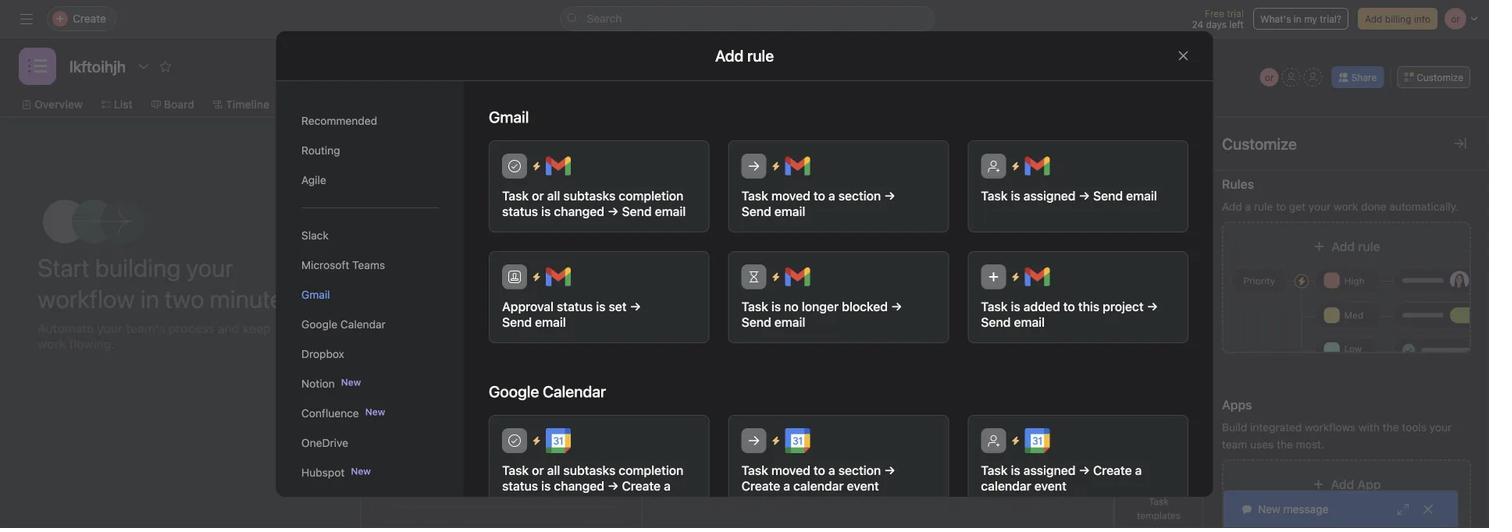 Task type: vqa. For each thing, say whether or not it's contained in the screenshot.
moved associated with Google Calendar
yes



Task type: locate. For each thing, give the bounding box(es) containing it.
2 subtasks from the top
[[563, 464, 615, 478]]

status down template
[[502, 479, 538, 494]]

status up 'this project?' on the top
[[502, 204, 538, 219]]

status for google calendar
[[502, 479, 538, 494]]

add
[[581, 279, 598, 290]]

1 what from the left
[[854, 316, 876, 327]]

when for untitled section
[[702, 316, 728, 327]]

rule left get
[[1255, 200, 1274, 213]]

status inside task or all subtasks completion status is changed → create a calendar event
[[502, 479, 538, 494]]

1 horizontal spatial incomplete
[[1045, 275, 1094, 286]]

1 vertical spatial all
[[547, 464, 560, 478]]

0 vertical spatial status
[[502, 204, 538, 219]]

task is assigned → send email button
[[968, 141, 1189, 233]]

move
[[757, 316, 782, 327], [1076, 316, 1101, 327]]

when down 0
[[1021, 316, 1047, 327]]

→ inside task or all subtasks completion status is changed → send email
[[607, 204, 619, 219]]

automatically?
[[739, 330, 804, 341], [1057, 330, 1123, 341]]

1 horizontal spatial apps
[[1223, 398, 1253, 413]]

gmail rules image down khvjgfjh
[[1025, 265, 1050, 290]]

or
[[1265, 72, 1275, 83], [532, 189, 544, 204], [532, 464, 544, 478]]

with right workflows
[[1359, 421, 1380, 434]]

1 horizontal spatial the
[[1383, 421, 1400, 434]]

in inside "what's in my trial?" button
[[1294, 13, 1302, 24]]

project inside anyone with access to this project can add tasks manually
[[529, 279, 560, 290]]

0 horizontal spatial what
[[854, 316, 876, 327]]

gmail rules image left "add"
[[546, 265, 571, 290]]

task templates
[[435, 449, 513, 462]]

changed
[[554, 204, 604, 219], [554, 479, 604, 494]]

send email inside task is added to this project → send email
[[981, 315, 1045, 330]]

team
[[1223, 439, 1248, 452]]

what for untitled section
[[854, 316, 876, 327]]

1 vertical spatial new
[[365, 407, 385, 418]]

0 vertical spatial rule
[[1255, 200, 1274, 213]]

task inside task or all subtasks completion status is changed → create a calendar event
[[502, 464, 529, 478]]

add to an additional project
[[1048, 413, 1187, 426]]

in
[[1294, 13, 1302, 24], [140, 284, 159, 314]]

2 vertical spatial section
[[838, 464, 881, 478]]

0 vertical spatial customize
[[1417, 72, 1464, 83]]

1 incomplete from the left
[[725, 275, 774, 286]]

project
[[529, 279, 560, 290], [1103, 300, 1144, 314], [1151, 413, 1187, 426]]

1 horizontal spatial section,
[[1134, 316, 1170, 327]]

add inside button
[[1366, 13, 1383, 24]]

1 completion from the top
[[619, 189, 683, 204]]

all up how will tasks be added to this project? at the left of the page
[[547, 189, 560, 204]]

when
[[702, 316, 728, 327], [1021, 316, 1047, 327]]

1 vertical spatial moved
[[771, 464, 810, 478]]

1 horizontal spatial automatically?
[[1057, 330, 1123, 341]]

None text field
[[66, 52, 130, 80]]

task inside task templates
[[1149, 497, 1169, 508]]

0 vertical spatial completion
[[619, 189, 683, 204]]

2 moved from the top
[[771, 464, 810, 478]]

subtasks for gmail
[[563, 189, 615, 204]]

all inside task or all subtasks completion status is changed → create a calendar event
[[547, 464, 560, 478]]

gmail rules image for is
[[1025, 265, 1050, 290]]

add up high
[[1332, 239, 1356, 254]]

2 changed from the top
[[554, 479, 604, 494]]

section, down longer
[[815, 316, 852, 327]]

tasks
[[470, 215, 507, 233], [1097, 275, 1120, 286], [409, 293, 432, 304], [731, 316, 755, 327], [1050, 316, 1074, 327], [522, 398, 549, 411], [497, 482, 524, 495]]

mailchimp button
[[301, 488, 439, 518]]

2 when from the left
[[1021, 316, 1047, 327]]

search
[[587, 12, 622, 25]]

assigned for gmail
[[1024, 189, 1076, 204]]

moved inside task moved to a section → send email
[[771, 189, 810, 204]]

1 moved from the top
[[771, 189, 810, 204]]

project right additional
[[1151, 413, 1187, 426]]

task inside task is added to this project → send email
[[981, 300, 1008, 314]]

create inside task templates create a template to easily standardize tasks
[[435, 465, 469, 478]]

added down 0
[[1024, 300, 1060, 314]]

new up "confluence new"
[[341, 377, 361, 388]]

subtasks for google calendar
[[563, 464, 615, 478]]

task inside task moved to a section → send email
[[742, 189, 768, 204]]

1 when tasks move to this section, what should happen automatically? from the left
[[702, 316, 909, 341]]

1 horizontal spatial should
[[1197, 316, 1228, 327]]

1 vertical spatial completion
[[619, 464, 683, 478]]

task inside task or all subtasks completion status is changed → send email
[[502, 189, 529, 204]]

customize
[[1417, 72, 1464, 83], [1223, 134, 1297, 153]]

→ inside task or all subtasks completion status is changed → create a calendar event
[[607, 479, 619, 494]]

1 vertical spatial section
[[748, 242, 791, 257]]

gmail rules image up task moved to a section → send email
[[785, 154, 810, 179]]

new inside "confluence new"
[[365, 407, 385, 418]]

the left tools
[[1383, 421, 1400, 434]]

1 move from the left
[[757, 316, 782, 327]]

0 vertical spatial the
[[1383, 421, 1400, 434]]

added right be
[[533, 215, 577, 233]]

task or all subtasks completion status is changed → send email
[[502, 189, 686, 219]]

project inside task is added to this project → send email
[[1103, 300, 1144, 314]]

gmail rules image up no on the bottom right
[[785, 265, 810, 290]]

1 horizontal spatial move
[[1076, 316, 1101, 327]]

1 vertical spatial assigned
[[1024, 464, 1076, 478]]

board
[[164, 98, 195, 111]]

close details image
[[1455, 137, 1467, 150]]

section for untitled section
[[699, 219, 733, 230]]

customize up rules in the right of the page
[[1223, 134, 1297, 153]]

that
[[507, 381, 527, 394]]

assigned for google calendar
[[1024, 464, 1076, 478]]

new inside hubspot new
[[351, 466, 371, 477]]

2 vertical spatial project
[[1151, 413, 1187, 426]]

0 vertical spatial all
[[547, 189, 560, 204]]

gmail rules image inside the task is no longer blocked → send email button
[[785, 265, 810, 290]]

0 horizontal spatial section,
[[815, 316, 852, 327]]

1 vertical spatial with
[[1359, 421, 1380, 434]]

1 when from the left
[[702, 316, 728, 327]]

happen
[[702, 330, 736, 341], [1021, 330, 1055, 341]]

gmail rules image inside task is assigned → send email button
[[1025, 154, 1050, 179]]

0 horizontal spatial gmail
[[301, 289, 330, 302]]

move down 1 incomplete task
[[757, 316, 782, 327]]

add left collaborators at the right
[[729, 413, 749, 426]]

task for task templates
[[1149, 497, 1169, 508]]

gmail rules image inside approval status is set → send email button
[[546, 265, 571, 290]]

calendar event
[[793, 479, 879, 494], [981, 479, 1067, 494], [502, 495, 588, 510]]

0 horizontal spatial should
[[879, 316, 909, 327]]

0 vertical spatial added
[[533, 215, 577, 233]]

0 horizontal spatial project
[[529, 279, 560, 290]]

task templates create a template to easily standardize tasks
[[435, 449, 570, 495]]

all inside task or all subtasks completion status is changed → send email
[[547, 189, 560, 204]]

google calendar image up task is assigned → create a calendar event in the right of the page
[[1025, 429, 1050, 454]]

agile
[[301, 174, 326, 187]]

0 horizontal spatial automatically?
[[739, 330, 804, 341]]

add left an
[[1048, 413, 1068, 426]]

1 horizontal spatial rule
[[1359, 239, 1381, 254]]

changed inside task or all subtasks completion status is changed → send email
[[554, 204, 604, 219]]

tasks inside task templates create a template to easily standardize tasks
[[497, 482, 524, 495]]

0 vertical spatial changed
[[554, 204, 604, 219]]

task or all subtasks completion status is changed → send email button
[[489, 141, 709, 233]]

slack button
[[301, 221, 439, 251]]

is inside approval status is set → send email
[[596, 300, 605, 314]]

1 horizontal spatial calendar event
[[793, 479, 879, 494]]

your right tools
[[1430, 421, 1452, 434]]

a inside more options form submissions create a form that turns submissions into tasks
[[472, 381, 478, 394]]

approval status is set → send email
[[502, 300, 641, 330]]

tasks down 1 incomplete task
[[731, 316, 755, 327]]

happen for khvjgfjh
[[1021, 330, 1055, 341]]

moved up untitled section button
[[771, 189, 810, 204]]

all down google calendar icon
[[547, 464, 560, 478]]

2 vertical spatial or
[[532, 464, 544, 478]]

tasks down turns
[[522, 398, 549, 411]]

send email inside task moved to a section → send email
[[742, 204, 805, 219]]

section inside task moved to a section → send email
[[838, 189, 881, 204]]

changed right be
[[554, 204, 604, 219]]

info
[[1415, 13, 1431, 24]]

when tasks move to this section, what should happen automatically? for khvjgfjh
[[1021, 316, 1228, 341]]

2 assigned from the top
[[1024, 464, 1076, 478]]

new up onedrive button
[[365, 407, 385, 418]]

1 happen from the left
[[702, 330, 736, 341]]

changed down easily
[[554, 479, 604, 494]]

with inside build integrated workflows with the tools your team uses the most.
[[1359, 421, 1380, 434]]

apps up add to an additional project button
[[1148, 344, 1171, 355]]

with inside anyone with access to this project can add tasks manually
[[444, 279, 463, 290]]

moved down collaborators at the right
[[771, 464, 810, 478]]

the down the integrated
[[1277, 439, 1294, 452]]

moved inside task moved to a section → create a calendar event
[[771, 464, 810, 478]]

gmail rules image up task or all subtasks completion status is changed → send email
[[546, 154, 571, 179]]

0 horizontal spatial section
[[699, 219, 733, 230]]

task for task or all subtasks completion status is changed → send email
[[502, 189, 529, 204]]

fields
[[1152, 191, 1176, 202]]

0 vertical spatial subtasks
[[563, 189, 615, 204]]

0 horizontal spatial move
[[757, 316, 782, 327]]

1 changed from the top
[[554, 204, 604, 219]]

incomplete for khvjgfjh
[[1045, 275, 1094, 286]]

completion inside task or all subtasks completion status is changed → create a calendar event
[[619, 464, 683, 478]]

more
[[380, 327, 403, 338]]

gmail rules image
[[785, 154, 810, 179], [1025, 154, 1050, 179], [785, 265, 810, 290]]

0 horizontal spatial with
[[444, 279, 463, 290]]

create inside task moved to a section → create a calendar event
[[742, 479, 780, 494]]

move for untitled section
[[757, 316, 782, 327]]

move down 0 incomplete tasks
[[1076, 316, 1101, 327]]

24
[[1192, 19, 1204, 30]]

integrated
[[1251, 421, 1303, 434]]

section up untitled section button
[[838, 189, 881, 204]]

tasks down anyone at the bottom left of page
[[409, 293, 432, 304]]

task is assigned → send email
[[981, 189, 1157, 204]]

add for add rule
[[1332, 239, 1356, 254]]

0 horizontal spatial happen
[[702, 330, 736, 341]]

1 vertical spatial project
[[1103, 300, 1144, 314]]

automatically? down 0 incomplete tasks
[[1057, 330, 1123, 341]]

1 horizontal spatial what
[[1173, 316, 1195, 327]]

0 vertical spatial project
[[529, 279, 560, 290]]

tasks up 'this project?' on the top
[[470, 215, 507, 233]]

0 horizontal spatial rule
[[1255, 200, 1274, 213]]

list image
[[28, 57, 47, 76]]

task is no longer blocked → send email
[[742, 300, 902, 330]]

2 vertical spatial new
[[351, 466, 371, 477]]

2 section, from the left
[[1134, 316, 1170, 327]]

task inside task is no longer blocked → send email
[[742, 300, 768, 314]]

keep
[[243, 321, 271, 336]]

or inside task or all subtasks completion status is changed → create a calendar event
[[532, 464, 544, 478]]

assigned inside button
[[1024, 189, 1076, 204]]

rules
[[1223, 177, 1255, 192]]

changed inside task or all subtasks completion status is changed → create a calendar event
[[554, 479, 604, 494]]

status for gmail
[[502, 204, 538, 219]]

tasks down khvjgfjh button
[[1097, 275, 1120, 286]]

0 horizontal spatial apps
[[1148, 344, 1171, 355]]

onedrive button
[[301, 429, 439, 459]]

1 vertical spatial status
[[557, 300, 593, 314]]

should for untitled section
[[879, 316, 909, 327]]

status down can
[[557, 300, 593, 314]]

this
[[510, 279, 526, 290], [1078, 300, 1100, 314], [796, 316, 813, 327], [1115, 316, 1132, 327]]

2 move from the left
[[1076, 316, 1101, 327]]

in up team's
[[140, 284, 159, 314]]

1 horizontal spatial section
[[1018, 219, 1052, 230]]

2 vertical spatial status
[[502, 479, 538, 494]]

task inside task is assigned → create a calendar event
[[981, 464, 1008, 478]]

subtasks inside task or all subtasks completion status is changed → send email
[[563, 189, 615, 204]]

add to starred image
[[159, 60, 172, 73]]

when down 1
[[702, 316, 728, 327]]

when tasks move to this section, what should happen automatically? down no on the bottom right
[[702, 316, 909, 341]]

task for task or all subtasks completion status is changed → create a calendar event
[[502, 464, 529, 478]]

your up two minutes
[[186, 253, 233, 283]]

0 horizontal spatial when
[[702, 316, 728, 327]]

2 completion from the top
[[619, 464, 683, 478]]

left
[[1230, 19, 1244, 30]]

section up khvjgfjh
[[1018, 219, 1052, 230]]

0 vertical spatial assigned
[[1024, 189, 1076, 204]]

1 section from the left
[[699, 219, 733, 230]]

1 vertical spatial or
[[532, 189, 544, 204]]

0 horizontal spatial when tasks move to this section, what should happen automatically?
[[702, 316, 909, 341]]

1 vertical spatial gmail
[[301, 289, 330, 302]]

your
[[1309, 200, 1331, 213], [186, 253, 233, 283], [97, 321, 123, 336], [1430, 421, 1452, 434]]

section inside task moved to a section → create a calendar event
[[838, 464, 881, 478]]

can
[[563, 279, 579, 290]]

1 should from the left
[[879, 316, 909, 327]]

0 vertical spatial new
[[341, 377, 361, 388]]

expand new message image
[[1398, 504, 1410, 516]]

add for add a rule to get your work done automatically.
[[1223, 200, 1243, 213]]

add rule
[[1332, 239, 1381, 254]]

rule up high
[[1359, 239, 1381, 254]]

apps up build on the bottom of page
[[1223, 398, 1253, 413]]

1 horizontal spatial gmail
[[489, 108, 529, 126]]

google calendar image inside task moved to a section → create a calendar event button
[[785, 429, 810, 454]]

1 horizontal spatial google calendar image
[[1025, 429, 1050, 454]]

or down what's
[[1265, 72, 1275, 83]]

new message
[[1259, 503, 1329, 516]]

section
[[838, 189, 881, 204], [748, 242, 791, 257], [838, 464, 881, 478]]

section down 'add collaborators' button
[[838, 464, 881, 478]]

1 horizontal spatial with
[[1359, 421, 1380, 434]]

the
[[1383, 421, 1400, 434], [1277, 439, 1294, 452]]

2 when tasks move to this section, what should happen automatically? from the left
[[1021, 316, 1228, 341]]

added inside how will tasks be added to this project?
[[533, 215, 577, 233]]

hubspot new
[[301, 466, 371, 480]]

google calendar image down collaborators at the right
[[785, 429, 810, 454]]

1 horizontal spatial customize
[[1417, 72, 1464, 83]]

uses
[[1251, 439, 1274, 452]]

gmail rules image inside the task is added to this project → send email button
[[1025, 265, 1050, 290]]

assigned inside task is assigned → create a calendar event
[[1024, 464, 1076, 478]]

status
[[502, 204, 538, 219], [557, 300, 593, 314], [502, 479, 538, 494]]

new for confluence
[[365, 407, 385, 418]]

tasks down template
[[497, 482, 524, 495]]

0 horizontal spatial incomplete
[[725, 275, 774, 286]]

changed for gmail
[[554, 204, 604, 219]]

2 section from the left
[[1018, 219, 1052, 230]]

incomplete right 0
[[1045, 275, 1094, 286]]

→ inside task moved to a section → create a calendar event
[[884, 464, 895, 478]]

happen down 0
[[1021, 330, 1055, 341]]

is inside task is assigned → create a calendar event
[[1011, 464, 1020, 478]]

gmail rules image
[[546, 154, 571, 179], [546, 265, 571, 290], [1025, 265, 1050, 290]]

new inside notion new
[[341, 377, 361, 388]]

routing button
[[301, 136, 439, 166]]

free trial 24 days left
[[1192, 8, 1244, 30]]

status inside task or all subtasks completion status is changed → send email
[[502, 204, 538, 219]]

free
[[1205, 8, 1225, 19]]

gmail rules image up "task is assigned → send email" on the top
[[1025, 154, 1050, 179]]

1 subtasks from the top
[[563, 189, 615, 204]]

1 all from the top
[[547, 189, 560, 204]]

0 horizontal spatial added
[[533, 215, 577, 233]]

completion
[[619, 189, 683, 204], [619, 464, 683, 478]]

or up how will tasks be added to this project? at the left of the page
[[532, 189, 544, 204]]

→ inside task is added to this project → send email
[[1147, 300, 1158, 314]]

section up 1 incomplete task
[[748, 242, 791, 257]]

2 horizontal spatial calendar event
[[981, 479, 1067, 494]]

start
[[37, 253, 90, 283]]

workflows
[[1305, 421, 1356, 434]]

1 horizontal spatial project
[[1103, 300, 1144, 314]]

project down 0 incomplete tasks
[[1103, 300, 1144, 314]]

add for add app
[[1332, 478, 1355, 493]]

approval status is set → send email button
[[489, 252, 709, 344]]

project left can
[[529, 279, 560, 290]]

google calendar image inside the task is assigned → create a calendar event button
[[1025, 429, 1050, 454]]

incomplete right 1
[[725, 275, 774, 286]]

your left team's
[[97, 321, 123, 336]]

0
[[1037, 275, 1043, 286]]

or right template
[[532, 464, 544, 478]]

0 horizontal spatial calendar event
[[502, 495, 588, 510]]

in left my
[[1294, 13, 1302, 24]]

search button
[[561, 6, 936, 31]]

1 vertical spatial subtasks
[[563, 464, 615, 478]]

0 vertical spatial section
[[838, 189, 881, 204]]

add left billing
[[1366, 13, 1383, 24]]

gmail rules image inside the task or all subtasks completion status is changed → send email button
[[546, 154, 571, 179]]

1 vertical spatial changed
[[554, 479, 604, 494]]

anyone with access to this project can add tasks manually
[[409, 279, 598, 304]]

microsoft teams button
[[301, 251, 439, 280]]

with up 'manually'
[[444, 279, 463, 290]]

more options form submissions create a form that turns submissions into tasks
[[380, 327, 556, 411]]

calendar
[[340, 318, 385, 331]]

1 assigned from the top
[[1024, 189, 1076, 204]]

gmail button
[[301, 280, 439, 310]]

a
[[828, 189, 835, 204], [1246, 200, 1252, 213], [472, 381, 478, 394], [828, 464, 835, 478], [1135, 464, 1142, 478], [472, 465, 478, 478], [664, 479, 671, 494], [783, 479, 790, 494]]

happen down 1
[[702, 330, 736, 341]]

section inside button
[[748, 242, 791, 257]]

1 horizontal spatial added
[[1024, 300, 1060, 314]]

add down rules in the right of the page
[[1223, 200, 1243, 213]]

customize down info
[[1417, 72, 1464, 83]]

1 google calendar image from the left
[[785, 429, 810, 454]]

collaborators
[[752, 413, 818, 426]]

0 vertical spatial with
[[444, 279, 463, 290]]

create
[[435, 381, 469, 394], [1093, 464, 1132, 478], [435, 465, 469, 478], [622, 479, 661, 494], [742, 479, 780, 494]]

is inside task or all subtasks completion status is changed → send email
[[541, 204, 551, 219]]

google calendar image
[[785, 429, 810, 454], [1025, 429, 1050, 454]]

tasks inside anyone with access to this project can add tasks manually
[[409, 293, 432, 304]]

→ inside approval status is set → send email
[[630, 300, 641, 314]]

1 horizontal spatial in
[[1294, 13, 1302, 24]]

start building your workflow in two minutes automate your team's process and keep work flowing.
[[37, 253, 295, 352]]

gmail rules image inside task moved to a section → send email "button"
[[785, 154, 810, 179]]

2 all from the top
[[547, 464, 560, 478]]

subtasks inside task or all subtasks completion status is changed → create a calendar event
[[563, 464, 615, 478]]

0 vertical spatial or
[[1265, 72, 1275, 83]]

0 vertical spatial in
[[1294, 13, 1302, 24]]

1 horizontal spatial when tasks move to this section, what should happen automatically?
[[1021, 316, 1228, 341]]

2 should from the left
[[1197, 316, 1228, 327]]

1 automatically? from the left
[[739, 330, 804, 341]]

0 horizontal spatial customize
[[1223, 134, 1297, 153]]

section up untitled
[[699, 219, 733, 230]]

billing
[[1386, 13, 1412, 24]]

section, for untitled section
[[815, 316, 852, 327]]

0 horizontal spatial the
[[1277, 439, 1294, 452]]

0 vertical spatial moved
[[771, 189, 810, 204]]

1 horizontal spatial when
[[1021, 316, 1047, 327]]

task inside task moved to a section → create a calendar event
[[742, 464, 768, 478]]

new down onedrive button
[[351, 466, 371, 477]]

section, down khvjgfjh button
[[1134, 316, 1170, 327]]

0 vertical spatial gmail
[[489, 108, 529, 126]]

when tasks move to this section, what should happen automatically? down 0 incomplete tasks
[[1021, 316, 1228, 341]]

add for add collaborators
[[729, 413, 749, 426]]

2 happen from the left
[[1021, 330, 1055, 341]]

form submissions
[[435, 364, 529, 377]]

in inside start building your workflow in two minutes automate your team's process and keep work flowing.
[[140, 284, 159, 314]]

section, for khvjgfjh
[[1134, 316, 1170, 327]]

your right get
[[1309, 200, 1331, 213]]

2 what from the left
[[1173, 316, 1195, 327]]

add a rule to get your work done automatically.
[[1223, 200, 1459, 213]]

1 vertical spatial in
[[140, 284, 159, 314]]

send email inside task or all subtasks completion status is changed → send email
[[622, 204, 686, 219]]

gmail rules image for to
[[785, 154, 810, 179]]

0 horizontal spatial google calendar image
[[785, 429, 810, 454]]

1 vertical spatial added
[[1024, 300, 1060, 314]]

1 section, from the left
[[815, 316, 852, 327]]

add left app on the bottom right of page
[[1332, 478, 1355, 493]]

microsoft teams
[[301, 259, 385, 272]]

add rule
[[716, 46, 774, 65]]

or inside task or all subtasks completion status is changed → send email
[[532, 189, 544, 204]]

1 horizontal spatial happen
[[1021, 330, 1055, 341]]

completion inside task or all subtasks completion status is changed → send email
[[619, 189, 683, 204]]

all for google calendar
[[547, 464, 560, 478]]

2 google calendar image from the left
[[1025, 429, 1050, 454]]

2 incomplete from the left
[[1045, 275, 1094, 286]]

to inside anyone with access to this project can add tasks manually
[[499, 279, 507, 290]]

to
[[814, 189, 825, 204], [1277, 200, 1287, 213], [581, 215, 595, 233], [499, 279, 507, 290], [1063, 300, 1075, 314], [784, 316, 793, 327], [1103, 316, 1112, 327], [1071, 413, 1081, 426], [814, 464, 825, 478], [528, 465, 538, 478]]

0 horizontal spatial in
[[140, 284, 159, 314]]

automatically? down no on the bottom right
[[739, 330, 804, 341]]

2 automatically? from the left
[[1057, 330, 1123, 341]]



Task type: describe. For each thing, give the bounding box(es) containing it.
teams
[[352, 259, 385, 272]]

untitled section
[[699, 242, 791, 257]]

all for gmail
[[547, 189, 560, 204]]

share button
[[1333, 66, 1385, 88]]

task is no longer blocked → send email button
[[728, 252, 949, 344]]

move for khvjgfjh
[[1076, 316, 1101, 327]]

tasks inside more options form submissions create a form that turns submissions into tasks
[[522, 398, 549, 411]]

to inside how will tasks be added to this project?
[[581, 215, 595, 233]]

dropbox button
[[301, 340, 439, 370]]

trial?
[[1320, 13, 1342, 24]]

send email inside approval status is set → send email
[[502, 315, 566, 330]]

is inside task is added to this project → send email
[[1011, 300, 1020, 314]]

send email inside task is no longer blocked → send email
[[742, 315, 805, 330]]

easily
[[541, 465, 570, 478]]

form
[[481, 381, 504, 394]]

gmail rules image for or
[[546, 154, 571, 179]]

gmail rules image for assigned
[[1025, 154, 1050, 179]]

project for →
[[1103, 300, 1144, 314]]

task for task is assigned → create a calendar event
[[981, 464, 1008, 478]]

process
[[169, 321, 215, 336]]

0 incomplete tasks
[[1037, 275, 1120, 286]]

priority
[[1244, 276, 1276, 287]]

tasks down 0 incomplete tasks
[[1050, 316, 1074, 327]]

1 vertical spatial customize
[[1223, 134, 1297, 153]]

task or all subtasks completion status is changed → create a calendar event button
[[489, 416, 709, 523]]

a inside task or all subtasks completion status is changed → create a calendar event
[[664, 479, 671, 494]]

close this dialog image
[[1178, 50, 1190, 62]]

create inside more options form submissions create a form that turns submissions into tasks
[[435, 381, 469, 394]]

share
[[1352, 72, 1377, 83]]

your inside build integrated workflows with the tools your team uses the most.
[[1430, 421, 1452, 434]]

create inside task or all subtasks completion status is changed → create a calendar event
[[622, 479, 661, 494]]

task moved to a section → send email
[[742, 189, 895, 219]]

dashboard link
[[464, 96, 533, 113]]

team's
[[126, 321, 165, 336]]

task for task moved to a section → send email
[[742, 189, 768, 204]]

high
[[1345, 276, 1365, 287]]

a inside task is assigned → create a calendar event
[[1135, 464, 1142, 478]]

what's in my trial?
[[1261, 13, 1342, 24]]

be
[[511, 215, 529, 233]]

to inside task is added to this project → send email
[[1063, 300, 1075, 314]]

task for task is added to this project → send email
[[981, 300, 1008, 314]]

google calendar
[[301, 318, 385, 331]]

what's in my trial? button
[[1254, 8, 1349, 30]]

trial
[[1228, 8, 1244, 19]]

notion
[[301, 378, 335, 391]]

a inside task moved to a section → send email
[[828, 189, 835, 204]]

1 vertical spatial apps
[[1223, 398, 1253, 413]]

add to an additional project button
[[1018, 400, 1260, 439]]

search list box
[[561, 6, 936, 31]]

additional
[[1099, 413, 1148, 426]]

what's
[[1261, 13, 1292, 24]]

options
[[406, 327, 440, 338]]

khvjgfjh button
[[1018, 235, 1260, 263]]

task for task is no longer blocked → send email
[[742, 300, 768, 314]]

completion for google calendar
[[619, 464, 683, 478]]

task is assigned → create a calendar event
[[981, 464, 1142, 494]]

gmail inside 'gmail' button
[[301, 289, 330, 302]]

turns
[[530, 381, 556, 394]]

what for khvjgfjh
[[1173, 316, 1195, 327]]

this inside task is added to this project → send email
[[1078, 300, 1100, 314]]

blocked
[[842, 300, 888, 314]]

section for khvjgfjh
[[1018, 219, 1052, 230]]

google calendar image for to
[[785, 429, 810, 454]]

calendar event inside task moved to a section → create a calendar event
[[793, 479, 879, 494]]

automatically.
[[1390, 200, 1459, 213]]

section for google calendar
[[838, 464, 881, 478]]

or for google calendar
[[532, 464, 544, 478]]

khvjgfjh
[[1018, 242, 1064, 257]]

should for khvjgfjh
[[1197, 316, 1228, 327]]

add collaborators button
[[699, 400, 941, 439]]

workflow
[[37, 284, 135, 314]]

task templates
[[1137, 497, 1181, 522]]

microsoft
[[301, 259, 349, 272]]

2 horizontal spatial project
[[1151, 413, 1187, 426]]

google calendar image for assigned
[[1025, 429, 1050, 454]]

task for task moved to a section → create a calendar event
[[742, 464, 768, 478]]

this project?
[[458, 237, 545, 255]]

to inside task moved to a section → create a calendar event
[[814, 464, 825, 478]]

add for add to an additional project
[[1048, 413, 1068, 426]]

status inside approval status is set → send email
[[557, 300, 593, 314]]

work
[[1334, 200, 1359, 213]]

mailchimp
[[301, 496, 353, 509]]

moved for google calendar
[[771, 464, 810, 478]]

task moved to a section → send email button
[[728, 141, 949, 233]]

this inside anyone with access to this project can add tasks manually
[[510, 279, 526, 290]]

med
[[1345, 310, 1364, 321]]

no
[[784, 300, 799, 314]]

1 vertical spatial rule
[[1359, 239, 1381, 254]]

submissions
[[435, 398, 498, 411]]

1 vertical spatial the
[[1277, 439, 1294, 452]]

google calendar button
[[301, 310, 439, 340]]

→ inside task is assigned → create a calendar event
[[1079, 464, 1090, 478]]

agile button
[[301, 166, 439, 195]]

app
[[1358, 478, 1382, 493]]

section for gmail
[[838, 189, 881, 204]]

project for can
[[529, 279, 560, 290]]

google
[[301, 318, 337, 331]]

to inside task moved to a section → send email
[[814, 189, 825, 204]]

customize button
[[1398, 66, 1471, 88]]

incomplete for untitled section
[[725, 275, 774, 286]]

will
[[444, 215, 466, 233]]

tools
[[1403, 421, 1427, 434]]

longer
[[802, 300, 839, 314]]

overview
[[34, 98, 83, 111]]

moved for gmail
[[771, 189, 810, 204]]

how will tasks be added to this project?
[[408, 215, 595, 255]]

get
[[1290, 200, 1306, 213]]

or for gmail
[[532, 189, 544, 204]]

new for hubspot
[[351, 466, 371, 477]]

approval
[[502, 300, 554, 314]]

add for add billing info
[[1366, 13, 1383, 24]]

access
[[465, 279, 496, 290]]

0 vertical spatial apps
[[1148, 344, 1171, 355]]

is inside task is no longer blocked → send email
[[771, 300, 781, 314]]

timeline link
[[213, 96, 269, 113]]

calendar event inside task or all subtasks completion status is changed → create a calendar event
[[502, 495, 588, 510]]

tasks inside how will tasks be added to this project?
[[470, 215, 507, 233]]

dropbox
[[301, 348, 344, 361]]

build integrated workflows with the tools your team uses the most.
[[1223, 421, 1452, 452]]

task or all subtasks completion status is changed → create a calendar event
[[502, 464, 683, 510]]

task moved to a section → create a calendar event
[[742, 464, 895, 494]]

building
[[95, 253, 181, 283]]

task is added to this project → send email
[[981, 300, 1158, 330]]

when tasks move to this section, what should happen automatically? for untitled section
[[702, 316, 909, 341]]

how
[[408, 215, 440, 233]]

task moved to a section → create a calendar event button
[[728, 416, 949, 523]]

happen for untitled section
[[702, 330, 736, 341]]

3 fields
[[1143, 191, 1176, 202]]

gmail rules image for status
[[546, 265, 571, 290]]

templates
[[1137, 511, 1181, 522]]

automatically? for khvjgfjh
[[1057, 330, 1123, 341]]

→ inside task is no longer blocked → send email
[[891, 300, 902, 314]]

calendar event inside task is assigned → create a calendar event
[[981, 479, 1067, 494]]

added inside task is added to this project → send email
[[1024, 300, 1060, 314]]

list
[[114, 98, 133, 111]]

confluence new
[[301, 407, 385, 420]]

changed for google calendar
[[554, 479, 604, 494]]

two minutes
[[165, 284, 295, 314]]

automatically? for untitled section
[[739, 330, 804, 341]]

days
[[1207, 19, 1227, 30]]

1 incomplete task
[[718, 275, 795, 286]]

work flowing.
[[37, 337, 115, 352]]

close image
[[1423, 504, 1435, 516]]

create inside task is assigned → create a calendar event
[[1093, 464, 1132, 478]]

anyone
[[409, 279, 441, 290]]

set
[[609, 300, 627, 314]]

to inside task templates create a template to easily standardize tasks
[[528, 465, 538, 478]]

is inside task or all subtasks completion status is changed → create a calendar event
[[541, 479, 551, 494]]

slack
[[301, 229, 328, 242]]

and
[[218, 321, 240, 336]]

gmail rules image for no
[[785, 265, 810, 290]]

when for khvjgfjh
[[1021, 316, 1047, 327]]

a inside task templates create a template to easily standardize tasks
[[472, 465, 478, 478]]

an
[[1084, 413, 1096, 426]]

low
[[1345, 344, 1363, 355]]

untitled
[[699, 242, 745, 257]]

new for notion
[[341, 377, 361, 388]]

→ inside task moved to a section → send email
[[884, 189, 895, 204]]

task for task is assigned → send email
[[981, 189, 1008, 204]]

google calendar image
[[546, 429, 571, 454]]

add billing info button
[[1358, 8, 1438, 30]]

completion for gmail
[[619, 189, 683, 204]]

or button
[[1261, 68, 1279, 87]]

customize inside dropdown button
[[1417, 72, 1464, 83]]



